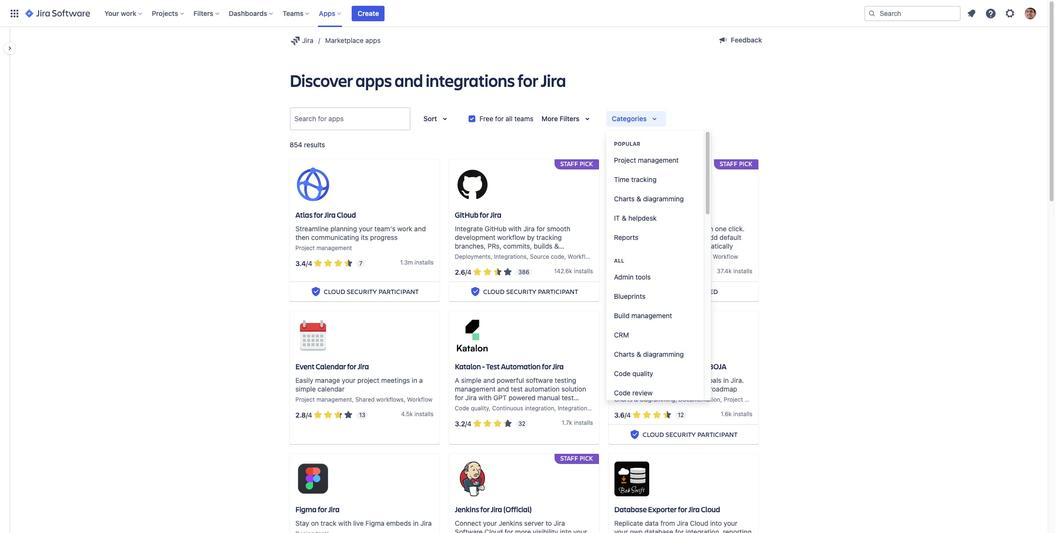 Task type: vqa. For each thing, say whether or not it's contained in the screenshot.
the topmost THE FIGMA
yes



Task type: describe. For each thing, give the bounding box(es) containing it.
2 horizontal spatial workflow
[[713, 253, 739, 261]]

time
[[615, 176, 630, 184]]

1 horizontal spatial workflow
[[568, 253, 594, 261]]

katalon
[[455, 362, 481, 372]]

review
[[633, 389, 653, 397]]

4 for event
[[308, 411, 312, 419]]

server
[[525, 520, 544, 528]]

& up the checklist
[[637, 195, 642, 203]]

854
[[290, 141, 303, 149]]

2 charts & diagramming button from the top
[[607, 345, 704, 365]]

deployments
[[455, 251, 495, 259]]

code quality button
[[607, 365, 704, 384]]

feedback
[[731, 36, 763, 44]]

replicate data from jira cloud into your your own database for integration, reportin
[[615, 520, 752, 534]]

on inside create, align and execute on goals in jira. powerful okr solution with #1 roadmap charts & diagramming , documentation , project management
[[696, 377, 704, 385]]

cloud security participant for okr for jira & confluence by boja
[[643, 430, 738, 439]]

, left "source"
[[527, 253, 529, 261]]

/ for github
[[466, 268, 468, 276]]

settings image
[[1005, 7, 1017, 19]]

1 vertical spatial by
[[700, 362, 708, 372]]

staff for jenkins for jira (official)
[[561, 455, 579, 463]]

management inside "button"
[[632, 312, 673, 320]]

figma for jira
[[296, 505, 340, 515]]

gpt
[[494, 394, 507, 402]]

solution for ,
[[660, 385, 684, 394]]

management inside easily manage your project meetings in a simple calendar project management , shared workflows , workflow
[[317, 397, 352, 404]]

charts inside create, align and execute on goals in jira. powerful okr solution with #1 roadmap charts & diagramming , documentation , project management
[[615, 397, 633, 404]]

simple inside a simple and powerful software testing management and test automation solution for jira with gpt powered manual test generation
[[462, 377, 482, 385]]

management inside create, align and execute on goals in jira. powerful okr solution with #1 roadmap charts & diagramming , documentation , project management
[[745, 397, 781, 404]]

a simple and powerful software testing management and test automation solution for jira with gpt powered manual test generation
[[455, 377, 587, 411]]

a
[[455, 377, 460, 385]]

s for okr for jira & confluence by boja
[[750, 411, 753, 418]]

blueprints
[[615, 293, 646, 301]]

management inside the streamline planning your team's work and then communicating its progress project management
[[317, 245, 352, 252]]

blueprints button
[[607, 287, 704, 307]]

with inside add todo list to jira issues with one click. create and reuse templates. add default checklists to new issues automatically
[[701, 225, 714, 233]]

project inside create, align and execute on goals in jira. powerful okr solution with #1 roadmap charts & diagramming , documentation , project management
[[724, 397, 744, 404]]

1 vertical spatial test
[[562, 394, 574, 402]]

for inside replicate data from jira cloud into your your own database for integration, reportin
[[676, 528, 684, 534]]

/ for atlas
[[306, 260, 308, 268]]

1.3m
[[400, 259, 413, 267]]

& inside integrate github with jira for smooth development workflow by tracking branches, prs, commits, builds & deployments within jira
[[555, 242, 560, 251]]

list
[[647, 225, 656, 233]]

project inside easily manage your project meetings in a simple calendar project management , shared workflows , workflow
[[296, 397, 315, 404]]

0 vertical spatial issues
[[679, 225, 699, 233]]

new
[[656, 242, 669, 251]]

jenkins inside the connect your jenkins server to jira software cloud for more visibility into you
[[499, 520, 523, 528]]

& left qa
[[696, 253, 700, 261]]

marketplace
[[325, 36, 364, 44]]

participant for okr for jira & confluence by boja
[[698, 430, 738, 439]]

Search for apps field
[[292, 110, 409, 128]]

, left continuous at the left bottom
[[489, 405, 491, 412]]

documentation
[[679, 397, 721, 404]]

commits,
[[504, 242, 532, 251]]

and inside the streamline planning your team's work and then communicating its progress project management
[[415, 225, 426, 233]]

feedback button
[[712, 32, 769, 48]]

workflows
[[377, 397, 404, 404]]

github for jira
[[455, 210, 502, 220]]

project management button
[[607, 151, 704, 170]]

, down roadmap
[[721, 397, 723, 404]]

code for code quality
[[615, 370, 631, 378]]

13
[[359, 412, 366, 419]]

3.6
[[615, 411, 625, 419]]

security for okr for jira & confluence by boja
[[666, 430, 696, 439]]

fortified
[[686, 287, 719, 296]]

3.8
[[615, 268, 625, 276]]

2 vertical spatial code
[[455, 405, 470, 412]]

your inside easily manage your project meetings in a simple calendar project management , shared workflows , workflow
[[342, 377, 356, 385]]

atlas for jira cloud
[[296, 210, 356, 220]]

automation
[[525, 385, 560, 394]]

, down automatically
[[710, 253, 712, 261]]

more
[[542, 115, 558, 123]]

apps
[[319, 9, 336, 17]]

apps for marketplace
[[366, 36, 381, 44]]

streamline planning your team's work and then communicating its progress project management
[[296, 225, 426, 252]]

by inside integrate github with jira for smooth development workflow by tracking branches, prs, commits, builds & deployments within jira
[[528, 234, 535, 242]]

1.7k install s
[[562, 420, 594, 427]]

with inside a simple and powerful software testing management and test automation solution for jira with gpt powered manual test generation
[[479, 394, 492, 402]]

in inside create, align and execute on goals in jira. powerful okr solution with #1 roadmap charts & diagramming , documentation , project management
[[724, 377, 729, 385]]

issue
[[615, 210, 632, 220]]

build management button
[[607, 307, 704, 326]]

1.7k
[[562, 420, 573, 427]]

1.3m install s
[[400, 259, 434, 267]]

work inside popup button
[[121, 9, 136, 17]]

own
[[630, 528, 643, 534]]

4 for github
[[468, 268, 472, 276]]

code
[[551, 253, 565, 261]]

track
[[321, 520, 337, 528]]

software
[[455, 528, 483, 534]]

reports
[[615, 234, 639, 242]]

cloud fortified
[[663, 287, 719, 296]]

jira inside jira link
[[302, 36, 314, 44]]

3.2
[[455, 420, 466, 428]]

4 for katalon
[[468, 420, 472, 428]]

s for issue checklist for jira. free
[[750, 268, 753, 275]]

12
[[678, 412, 685, 419]]

#1
[[701, 385, 708, 394]]

1 horizontal spatial cloud security participant
[[484, 287, 579, 296]]

/ for event
[[306, 411, 308, 419]]

0 horizontal spatial figma
[[296, 505, 317, 515]]

for inside the connect your jenkins server to jira software cloud for more visibility into you
[[505, 528, 514, 534]]

boja
[[709, 362, 727, 372]]

into inside the connect your jenkins server to jira software cloud for more visibility into you
[[560, 528, 572, 534]]

jira inside add todo list to jira issues with one click. create and reuse templates. add default checklists to new issues automatically
[[666, 225, 677, 233]]

1 horizontal spatial add
[[706, 234, 718, 242]]

more filters
[[542, 115, 580, 123]]

for up track
[[318, 505, 327, 515]]

for right calendar
[[347, 362, 357, 372]]

search image
[[869, 9, 877, 17]]

okr for jira & confluence by boja
[[615, 362, 727, 372]]

database
[[645, 528, 674, 534]]

integration,
[[686, 528, 722, 534]]

teams button
[[280, 6, 313, 21]]

your profile and settings image
[[1026, 7, 1037, 19]]

& left confluence
[[654, 362, 660, 372]]

cloud inside replicate data from jira cloud into your your own database for integration, reportin
[[691, 520, 709, 528]]

1.6k
[[721, 411, 732, 418]]

create inside button
[[358, 9, 379, 17]]

your inside the streamline planning your team's work and then communicating its progress project management
[[359, 225, 373, 233]]

4 for issue
[[627, 268, 632, 276]]

all group
[[607, 248, 704, 403]]

staff pick for jenkins for jira (official)
[[561, 455, 594, 463]]

it & helpdesk button
[[607, 209, 704, 228]]

filters inside dropdown button
[[194, 9, 214, 17]]

pick for issue checklist for jira. free
[[740, 160, 753, 168]]

1 vertical spatial on
[[311, 520, 319, 528]]

from
[[661, 520, 676, 528]]

jenkins for jira (official) image
[[455, 462, 490, 497]]

easily
[[296, 377, 314, 385]]

project inside button
[[615, 156, 637, 164]]

teams
[[283, 9, 304, 17]]

custom
[[615, 253, 636, 261]]

7
[[359, 260, 363, 267]]

1 charts & diagramming button from the top
[[607, 190, 704, 209]]

to inside the connect your jenkins server to jira software cloud for more visibility into you
[[546, 520, 552, 528]]

automation
[[501, 362, 541, 372]]

streamline
[[296, 225, 329, 233]]

charts for 2nd charts & diagramming button from the top of the page
[[615, 351, 635, 359]]

quality for code quality , continuous integration , integrations ,
[[471, 405, 489, 412]]

0 horizontal spatial okr
[[615, 362, 630, 372]]

3.4 / 4
[[296, 260, 313, 268]]

1 horizontal spatial security
[[507, 287, 537, 296]]

banner containing your work
[[0, 0, 1049, 27]]

tracking inside button
[[632, 176, 657, 184]]

for up teams
[[518, 69, 539, 92]]

a
[[419, 377, 423, 385]]

categories
[[612, 115, 647, 123]]

, down "manual"
[[555, 405, 557, 412]]

install for github for jira
[[574, 268, 590, 275]]

and inside create, align and execute on goals in jira. powerful okr solution with #1 roadmap charts & diagramming , documentation , project management
[[656, 377, 668, 385]]

, down execute
[[676, 397, 678, 404]]

create button
[[352, 6, 385, 21]]

reuse
[[651, 234, 668, 242]]

branches,
[[455, 242, 486, 251]]

all
[[506, 114, 513, 123]]

for right the checklist
[[664, 210, 674, 220]]

install for atlas for jira cloud
[[415, 259, 431, 267]]

, up 4.5k
[[404, 397, 406, 404]]

& inside all 'group'
[[637, 351, 642, 359]]

menu containing project management
[[607, 131, 712, 403]]

its
[[361, 234, 369, 242]]

automatically
[[692, 242, 734, 251]]

cloud
[[663, 287, 684, 296]]

854 results
[[290, 141, 325, 149]]

shared
[[356, 397, 375, 404]]

4.5k install s
[[401, 411, 434, 418]]

0 horizontal spatial add
[[615, 225, 627, 233]]

confluence
[[661, 362, 698, 372]]

1 vertical spatial issues
[[671, 242, 690, 251]]

marketplace apps link
[[325, 35, 381, 46]]

tracking inside integrate github with jira for smooth development workflow by tracking branches, prs, commits, builds & deployments within jira
[[537, 234, 562, 242]]

powerful
[[497, 377, 524, 385]]

jira inside the connect your jenkins server to jira software cloud for more visibility into you
[[554, 520, 566, 528]]

checklist
[[633, 210, 663, 220]]

your inside the connect your jenkins server to jira software cloud for more visibility into you
[[483, 520, 497, 528]]

s for event calendar for jira
[[431, 411, 434, 418]]

workflow inside easily manage your project meetings in a simple calendar project management , shared workflows , workflow
[[407, 397, 433, 404]]

jira. inside create, align and execute on goals in jira. powerful okr solution with #1 roadmap charts & diagramming , documentation , project management
[[731, 377, 745, 385]]

communicating
[[311, 234, 359, 242]]

for inside integrate github with jira for smooth development workflow by tracking branches, prs, commits, builds & deployments within jira
[[537, 225, 546, 233]]



Task type: locate. For each thing, give the bounding box(es) containing it.
integrations up 1.7k install s
[[558, 405, 591, 412]]

1 solution from the left
[[562, 385, 587, 394]]

1 horizontal spatial figma
[[366, 520, 385, 528]]

diagramming for second charts & diagramming button from the bottom of the page
[[644, 195, 684, 203]]

workflow up 4.5k install s
[[407, 397, 433, 404]]

0 vertical spatial jenkins
[[455, 505, 480, 515]]

event calendar for jira image
[[296, 319, 330, 354]]

1 charts from the top
[[615, 195, 635, 203]]

0 vertical spatial apps
[[366, 36, 381, 44]]

to left new
[[648, 242, 654, 251]]

project inside the streamline planning your team's work and then communicating its progress project management
[[296, 245, 315, 252]]

github inside integrate github with jira for smooth development workflow by tracking branches, prs, commits, builds & deployments within jira
[[485, 225, 507, 233]]

custom fields
[[615, 253, 652, 261]]

tracking down project management
[[632, 176, 657, 184]]

1 vertical spatial charts
[[615, 351, 635, 359]]

sidebar navigation image
[[0, 39, 21, 58]]

charts & diagramming inside all 'group'
[[615, 351, 684, 359]]

2 horizontal spatial security
[[666, 430, 696, 439]]

banner
[[0, 0, 1049, 27]]

& inside create, align and execute on goals in jira. powerful okr solution with #1 roadmap charts & diagramming , documentation , project management
[[635, 397, 639, 404]]

with inside create, align and execute on goals in jira. powerful okr solution with #1 roadmap charts & diagramming , documentation , project management
[[686, 385, 699, 394]]

code up powerful
[[615, 370, 631, 378]]

0 horizontal spatial jenkins
[[455, 505, 480, 515]]

0 vertical spatial charts
[[615, 195, 635, 203]]

for up replicate data from jira cloud into your your own database for integration, reportin
[[678, 505, 688, 515]]

quality up review
[[633, 370, 654, 378]]

0 vertical spatial okr
[[615, 362, 630, 372]]

0 horizontal spatial simple
[[296, 385, 316, 394]]

Search field
[[865, 6, 962, 21]]

1 vertical spatial code
[[615, 389, 631, 397]]

1 vertical spatial into
[[560, 528, 572, 534]]

project up 2.8 / 4
[[296, 397, 315, 404]]

quality for code quality
[[633, 370, 654, 378]]

install right 37.4k
[[734, 268, 750, 275]]

deployments , integrations , source code , workflow
[[455, 253, 594, 261]]

code for code review
[[615, 389, 631, 397]]

powerful
[[615, 385, 642, 394]]

participant for atlas for jira cloud
[[379, 287, 419, 296]]

cloud security participant
[[324, 287, 419, 296], [484, 287, 579, 296], [643, 430, 738, 439]]

diagramming up issue checklist for jira. free
[[644, 195, 684, 203]]

0 horizontal spatial github
[[455, 210, 479, 220]]

for right atlas on the left
[[314, 210, 323, 220]]

help image
[[986, 7, 997, 19]]

0 vertical spatial github
[[455, 210, 479, 220]]

2.8
[[296, 411, 306, 419]]

security down "386"
[[507, 287, 537, 296]]

0 vertical spatial code
[[615, 370, 631, 378]]

1 vertical spatial work
[[398, 225, 413, 233]]

add up reports
[[615, 225, 627, 233]]

& down powerful
[[635, 397, 639, 404]]

s left 3.8
[[590, 268, 594, 275]]

2 horizontal spatial to
[[658, 225, 664, 233]]

1 horizontal spatial integrations
[[558, 405, 591, 412]]

2 horizontal spatial participant
[[698, 430, 738, 439]]

powered
[[509, 394, 536, 402]]

1 horizontal spatial test
[[562, 394, 574, 402]]

on up #1
[[696, 377, 704, 385]]

0 vertical spatial charts & diagramming button
[[607, 190, 704, 209]]

charts
[[615, 195, 635, 203], [615, 351, 635, 359], [615, 397, 633, 404]]

primary element
[[6, 0, 865, 27]]

participant down 1.6k
[[698, 430, 738, 439]]

code review button
[[607, 384, 704, 403]]

all
[[615, 258, 625, 264]]

time tracking
[[615, 176, 657, 184]]

, up the 142.6k
[[565, 253, 567, 261]]

for inside a simple and powerful software testing management and test automation solution for jira with gpt powered manual test generation
[[455, 394, 464, 402]]

0 vertical spatial into
[[711, 520, 722, 528]]

0 horizontal spatial on
[[311, 520, 319, 528]]

todo
[[629, 225, 645, 233]]

atlas
[[296, 210, 313, 220]]

4 right 2.6
[[468, 268, 472, 276]]

/ for katalon
[[466, 420, 468, 428]]

test
[[487, 362, 500, 372]]

1 vertical spatial tracking
[[537, 234, 562, 242]]

2 charts & diagramming from the top
[[615, 351, 684, 359]]

replicate
[[615, 520, 644, 528]]

& up code
[[555, 242, 560, 251]]

work right your
[[121, 9, 136, 17]]

for up the builds
[[537, 225, 546, 233]]

2 charts from the top
[[615, 351, 635, 359]]

cloud inside the connect your jenkins server to jira software cloud for more visibility into you
[[485, 528, 503, 534]]

for up create,
[[631, 362, 641, 372]]

0 vertical spatial integrations
[[494, 253, 527, 261]]

atlas for jira cloud image
[[296, 167, 330, 202]]

0 horizontal spatial into
[[560, 528, 572, 534]]

0 horizontal spatial security
[[347, 287, 377, 296]]

one
[[716, 225, 727, 233]]

,
[[491, 253, 493, 261], [527, 253, 529, 261], [565, 253, 567, 261], [710, 253, 712, 261], [352, 397, 354, 404], [404, 397, 406, 404], [676, 397, 678, 404], [721, 397, 723, 404], [489, 405, 491, 412], [555, 405, 557, 412], [591, 405, 593, 412]]

& up code quality
[[637, 351, 642, 359]]

386
[[519, 269, 530, 276]]

1 horizontal spatial jira.
[[731, 377, 745, 385]]

2 horizontal spatial cloud security participant
[[643, 430, 738, 439]]

test
[[511, 385, 523, 394], [562, 394, 574, 402]]

jenkins up more on the bottom of the page
[[499, 520, 523, 528]]

in inside easily manage your project meetings in a simple calendar project management , shared workflows , workflow
[[412, 377, 418, 385]]

okr down align
[[644, 385, 658, 394]]

2 vertical spatial charts
[[615, 397, 633, 404]]

s for atlas for jira cloud
[[431, 259, 434, 267]]

into inside replicate data from jira cloud into your your own database for integration, reportin
[[711, 520, 722, 528]]

projects
[[152, 9, 178, 17]]

project down 'then'
[[296, 245, 315, 252]]

1 horizontal spatial okr
[[644, 385, 658, 394]]

diagramming for 2nd charts & diagramming button from the top of the page
[[644, 351, 684, 359]]

cloud
[[337, 210, 356, 220], [324, 287, 345, 296], [484, 287, 505, 296], [643, 430, 665, 439], [702, 505, 721, 515], [691, 520, 709, 528], [485, 528, 503, 534]]

github for jira image
[[455, 167, 490, 202]]

pick for github for jira
[[580, 160, 594, 168]]

0 vertical spatial tracking
[[632, 176, 657, 184]]

1 horizontal spatial into
[[711, 520, 722, 528]]

install right 1.3m
[[415, 259, 431, 267]]

add todo list to jira issues with one click. create and reuse templates. add default checklists to new issues automatically
[[615, 225, 745, 251]]

management up "generation" at the left bottom
[[455, 385, 496, 394]]

4 right 3.4
[[308, 260, 313, 268]]

solution down the testing
[[562, 385, 587, 394]]

1 vertical spatial charts & diagramming
[[615, 351, 684, 359]]

it & helpdesk
[[615, 214, 657, 222]]

connect your jenkins server to jira software cloud for more visibility into you
[[455, 520, 588, 534]]

templates.
[[670, 234, 704, 242]]

apps for discover
[[356, 69, 392, 92]]

to up reuse
[[658, 225, 664, 233]]

diagramming inside create, align and execute on goals in jira. powerful okr solution with #1 roadmap charts & diagramming , documentation , project management
[[640, 397, 676, 404]]

stay on track with live figma embeds in jira
[[296, 520, 432, 528]]

create inside add todo list to jira issues with one click. create and reuse templates. add default checklists to new issues automatically
[[615, 234, 636, 242]]

project down "popular"
[[615, 156, 637, 164]]

with inside integrate github with jira for smooth development workflow by tracking branches, prs, commits, builds & deployments within jira
[[509, 225, 522, 233]]

0 horizontal spatial filters
[[194, 9, 214, 17]]

0 vertical spatial simple
[[462, 377, 482, 385]]

1 horizontal spatial work
[[398, 225, 413, 233]]

3 charts from the top
[[615, 397, 633, 404]]

0 horizontal spatial integrations
[[494, 253, 527, 261]]

code quality , continuous integration , integrations ,
[[455, 405, 594, 412]]

diagramming inside all 'group'
[[644, 351, 684, 359]]

issues down templates.
[[671, 242, 690, 251]]

menu
[[607, 131, 712, 403]]

context icon image
[[290, 35, 301, 46], [290, 35, 301, 46]]

work
[[121, 9, 136, 17], [398, 225, 413, 233]]

project
[[358, 377, 380, 385]]

1 horizontal spatial solution
[[660, 385, 684, 394]]

0 vertical spatial test
[[511, 385, 523, 394]]

apps
[[366, 36, 381, 44], [356, 69, 392, 92]]

3.2 / 4
[[455, 420, 472, 428]]

dashboards button
[[226, 6, 277, 21]]

code inside code review button
[[615, 389, 631, 397]]

0 vertical spatial quality
[[633, 370, 654, 378]]

diagramming inside popular group
[[644, 195, 684, 203]]

1 horizontal spatial github
[[485, 225, 507, 233]]

0 horizontal spatial quality
[[471, 405, 489, 412]]

live
[[353, 520, 364, 528]]

0 horizontal spatial create
[[358, 9, 379, 17]]

0 vertical spatial create
[[358, 9, 379, 17]]

filters right more
[[560, 115, 580, 123]]

checklists
[[615, 242, 646, 251]]

add up automatically
[[706, 234, 718, 242]]

/ for okr
[[625, 411, 627, 419]]

1 vertical spatial okr
[[644, 385, 658, 394]]

deployments
[[455, 253, 491, 261]]

with up workflow
[[509, 225, 522, 233]]

0 horizontal spatial free
[[480, 114, 494, 123]]

1 horizontal spatial create
[[615, 234, 636, 242]]

testing
[[555, 377, 577, 385]]

142.6k
[[555, 268, 573, 275]]

& inside button
[[622, 214, 627, 222]]

142.6k install s
[[555, 268, 594, 275]]

jira. up add todo list to jira issues with one click. create and reuse templates. add default checklists to new issues automatically
[[675, 210, 688, 220]]

1 vertical spatial simple
[[296, 385, 316, 394]]

s for katalon - test automation for jira
[[590, 420, 594, 427]]

admin
[[615, 273, 634, 281]]

okr up create,
[[615, 362, 630, 372]]

0 vertical spatial figma
[[296, 505, 317, 515]]

jira software image
[[25, 7, 90, 19], [25, 7, 90, 19]]

install for event calendar for jira
[[415, 411, 431, 418]]

tools
[[636, 273, 651, 281]]

participant down the 142.6k
[[538, 287, 579, 296]]

cloud security participant down the 12
[[643, 430, 738, 439]]

for left all
[[496, 114, 504, 123]]

1 vertical spatial to
[[648, 242, 654, 251]]

solution down execute
[[660, 385, 684, 394]]

event calendar for jira
[[296, 362, 369, 372]]

database exporter for jira cloud
[[615, 505, 721, 515]]

1 vertical spatial free
[[689, 210, 704, 220]]

management inside a simple and powerful software testing management and test automation solution for jira with gpt powered manual test generation
[[455, 385, 496, 394]]

create, align and execute on goals in jira. powerful okr solution with #1 roadmap charts & diagramming , documentation , project management
[[615, 377, 781, 404]]

test down the testing
[[562, 394, 574, 402]]

1 horizontal spatial on
[[696, 377, 704, 385]]

0 vertical spatial charts & diagramming
[[615, 195, 684, 203]]

1 horizontal spatial quality
[[633, 370, 654, 378]]

staff
[[561, 160, 579, 168], [720, 160, 738, 168], [561, 455, 579, 463]]

work inside the streamline planning your team's work and then communicating its progress project management
[[398, 225, 413, 233]]

management down blueprints button
[[632, 312, 673, 320]]

0 horizontal spatial jira.
[[675, 210, 688, 220]]

1 vertical spatial diagramming
[[644, 351, 684, 359]]

free left all
[[480, 114, 494, 123]]

0 vertical spatial filters
[[194, 9, 214, 17]]

1 horizontal spatial to
[[648, 242, 654, 251]]

s right 37.4k
[[750, 268, 753, 275]]

on right stay
[[311, 520, 319, 528]]

okr inside create, align and execute on goals in jira. powerful okr solution with #1 roadmap charts & diagramming , documentation , project management
[[644, 385, 658, 394]]

in right embeds
[[413, 520, 419, 528]]

katalon - test automation for jira image
[[455, 319, 490, 354]]

test up powered
[[511, 385, 523, 394]]

add
[[615, 225, 627, 233], [706, 234, 718, 242]]

into up integration,
[[711, 520, 722, 528]]

1 vertical spatial filters
[[560, 115, 580, 123]]

2.8 / 4
[[296, 411, 312, 419]]

with left one
[[701, 225, 714, 233]]

1 horizontal spatial free
[[689, 210, 704, 220]]

pick for jenkins for jira (official)
[[580, 455, 594, 463]]

0 horizontal spatial cloud security participant
[[324, 287, 419, 296]]

1 vertical spatial integrations
[[558, 405, 591, 412]]

database exporter for jira cloud image
[[615, 462, 650, 497]]

0 vertical spatial on
[[696, 377, 704, 385]]

0 horizontal spatial solution
[[562, 385, 587, 394]]

1 vertical spatial apps
[[356, 69, 392, 92]]

progress
[[370, 234, 398, 242]]

management up 1.6k install s at the right of the page
[[745, 397, 781, 404]]

figma for jira image
[[296, 462, 330, 497]]

0 horizontal spatial by
[[528, 234, 535, 242]]

time tracking button
[[607, 170, 704, 190]]

security down the 12
[[666, 430, 696, 439]]

charts for second charts & diagramming button from the bottom of the page
[[615, 195, 635, 203]]

charts inside all 'group'
[[615, 351, 635, 359]]

for left more on the bottom of the page
[[505, 528, 514, 534]]

to
[[658, 225, 664, 233], [648, 242, 654, 251], [546, 520, 552, 528]]

jira inside replicate data from jira cloud into your your own database for integration, reportin
[[677, 520, 689, 528]]

for up integrate
[[480, 210, 489, 220]]

build
[[615, 312, 630, 320]]

, left shared
[[352, 397, 354, 404]]

1.6k install s
[[721, 411, 753, 418]]

1 vertical spatial create
[[615, 234, 636, 242]]

your
[[105, 9, 119, 17]]

into right visibility
[[560, 528, 572, 534]]

apps button
[[316, 6, 345, 21]]

simple inside easily manage your project meetings in a simple calendar project management , shared workflows , workflow
[[296, 385, 316, 394]]

popular group
[[607, 131, 704, 250]]

0 vertical spatial work
[[121, 9, 136, 17]]

1 vertical spatial quality
[[471, 405, 489, 412]]

staff for github for jira
[[561, 160, 579, 168]]

4 for atlas
[[308, 260, 313, 268]]

tracking
[[632, 176, 657, 184], [537, 234, 562, 242]]

s for github for jira
[[590, 268, 594, 275]]

0 vertical spatial add
[[615, 225, 627, 233]]

s right 1.6k
[[750, 411, 753, 418]]

notifications image
[[967, 7, 978, 19]]

simple right a on the left bottom of page
[[462, 377, 482, 385]]

into
[[711, 520, 722, 528], [560, 528, 572, 534]]

charts inside popular group
[[615, 195, 635, 203]]

teams
[[515, 114, 534, 123]]

calendar
[[316, 362, 346, 372]]

okr
[[615, 362, 630, 372], [644, 385, 658, 394]]

2 vertical spatial to
[[546, 520, 552, 528]]

install right the 142.6k
[[574, 268, 590, 275]]

qa
[[702, 253, 710, 261]]

sort
[[424, 115, 437, 123]]

4 right 2.8
[[308, 411, 312, 419]]

0 horizontal spatial work
[[121, 9, 136, 17]]

2 vertical spatial diagramming
[[640, 397, 676, 404]]

, up 1.7k install s
[[591, 405, 593, 412]]

charts & diagramming down crm button
[[615, 351, 684, 359]]

roadmap
[[710, 385, 738, 394]]

quality inside button
[[633, 370, 654, 378]]

staff pick for issue checklist for jira. free
[[720, 160, 753, 168]]

simple down easily
[[296, 385, 316, 394]]

jenkins up connect
[[455, 505, 480, 515]]

1 horizontal spatial by
[[700, 362, 708, 372]]

2.6 / 4
[[455, 268, 472, 276]]

2 solution from the left
[[660, 385, 684, 394]]

solution inside create, align and execute on goals in jira. powerful okr solution with #1 roadmap charts & diagramming , documentation , project management
[[660, 385, 684, 394]]

diagramming up okr for jira & confluence by boja
[[644, 351, 684, 359]]

code inside code quality button
[[615, 370, 631, 378]]

1 charts & diagramming from the top
[[615, 195, 684, 203]]

charts & diagramming up the checklist
[[615, 195, 684, 203]]

0 vertical spatial jira.
[[675, 210, 688, 220]]

jira inside a simple and powerful software testing management and test automation solution for jira with gpt powered manual test generation
[[466, 394, 477, 402]]

management up time tracking button
[[638, 156, 679, 164]]

charts down crm
[[615, 351, 635, 359]]

0 horizontal spatial test
[[511, 385, 523, 394]]

1 vertical spatial figma
[[366, 520, 385, 528]]

staff pick for github for jira
[[561, 160, 594, 168]]

0 vertical spatial to
[[658, 225, 664, 233]]

filters right projects dropdown button
[[194, 9, 214, 17]]

charts & diagramming inside popular group
[[615, 195, 684, 203]]

discover
[[290, 69, 353, 92]]

1 vertical spatial jira.
[[731, 377, 745, 385]]

staff for issue checklist for jira. free
[[720, 160, 738, 168]]

project
[[615, 156, 637, 164], [296, 245, 315, 252], [296, 397, 315, 404], [724, 397, 744, 404]]

0 vertical spatial free
[[480, 114, 494, 123]]

free up templates.
[[689, 210, 704, 220]]

jira.
[[675, 210, 688, 220], [731, 377, 745, 385]]

by up the builds
[[528, 234, 535, 242]]

and
[[395, 69, 423, 92], [415, 225, 426, 233], [637, 234, 649, 242], [484, 377, 495, 385], [656, 377, 668, 385], [498, 385, 509, 394]]

create
[[358, 9, 379, 17], [615, 234, 636, 242]]

appswitcher icon image
[[9, 7, 20, 19]]

with left live
[[339, 520, 352, 528]]

s right 1.3m
[[431, 259, 434, 267]]

4 for okr
[[627, 411, 631, 419]]

1 horizontal spatial participant
[[538, 287, 579, 296]]

issues up templates.
[[679, 225, 699, 233]]

& right it
[[622, 214, 627, 222]]

planning
[[331, 225, 357, 233]]

management inside button
[[638, 156, 679, 164]]

install for issue checklist for jira. free
[[734, 268, 750, 275]]

workflow up 37.4k
[[713, 253, 739, 261]]

code up 3.2 / 4
[[455, 405, 470, 412]]

solution inside a simple and powerful software testing management and test automation solution for jira with gpt powered manual test generation
[[562, 385, 587, 394]]

cloud security participant for atlas for jira cloud
[[324, 287, 419, 296]]

1 horizontal spatial tracking
[[632, 176, 657, 184]]

/ for issue
[[625, 268, 627, 276]]

solution for test
[[562, 385, 587, 394]]

1 vertical spatial jenkins
[[499, 520, 523, 528]]

0 vertical spatial diagramming
[[644, 195, 684, 203]]

, down prs,
[[491, 253, 493, 261]]

1 vertical spatial add
[[706, 234, 718, 242]]

visibility
[[533, 528, 559, 534]]

0 horizontal spatial participant
[[379, 287, 419, 296]]

for up software
[[542, 362, 552, 372]]

jira link
[[290, 35, 314, 46]]

37.4k install s
[[718, 268, 753, 275]]

click.
[[729, 225, 745, 233]]

apps down marketplace apps link
[[356, 69, 392, 92]]

install for okr for jira & confluence by boja
[[734, 411, 750, 418]]

by left boja
[[700, 362, 708, 372]]

reports button
[[607, 228, 704, 248]]

charts & diagramming button up issue checklist for jira. free
[[607, 190, 704, 209]]

workflow up 142.6k install s
[[568, 253, 594, 261]]

security for atlas for jira cloud
[[347, 287, 377, 296]]

okr for jira & confluence by boja image
[[615, 319, 650, 354]]

for up "generation" at the left bottom
[[455, 394, 464, 402]]

1 vertical spatial charts & diagramming button
[[607, 345, 704, 365]]

apps down create button
[[366, 36, 381, 44]]

and inside add todo list to jira issues with one click. create and reuse templates. add default checklists to new issues automatically
[[637, 234, 649, 242]]

install for katalon - test automation for jira
[[574, 420, 590, 427]]

install right 4.5k
[[415, 411, 431, 418]]

integrations
[[494, 253, 527, 261], [558, 405, 591, 412]]

project down roadmap
[[724, 397, 744, 404]]

jira. up roadmap
[[731, 377, 745, 385]]

team's
[[375, 225, 396, 233]]

1 horizontal spatial filters
[[560, 115, 580, 123]]

1 horizontal spatial simple
[[462, 377, 482, 385]]

37.4k
[[718, 268, 732, 275]]

for up connect
[[481, 505, 490, 515]]

manage
[[315, 377, 340, 385]]

/
[[306, 260, 308, 268], [466, 268, 468, 276], [625, 268, 627, 276], [306, 411, 308, 419], [625, 411, 627, 419], [466, 420, 468, 428]]

project management
[[615, 156, 679, 164]]

figma up stay
[[296, 505, 317, 515]]

issue checklist for jira. free image
[[615, 167, 650, 202]]



